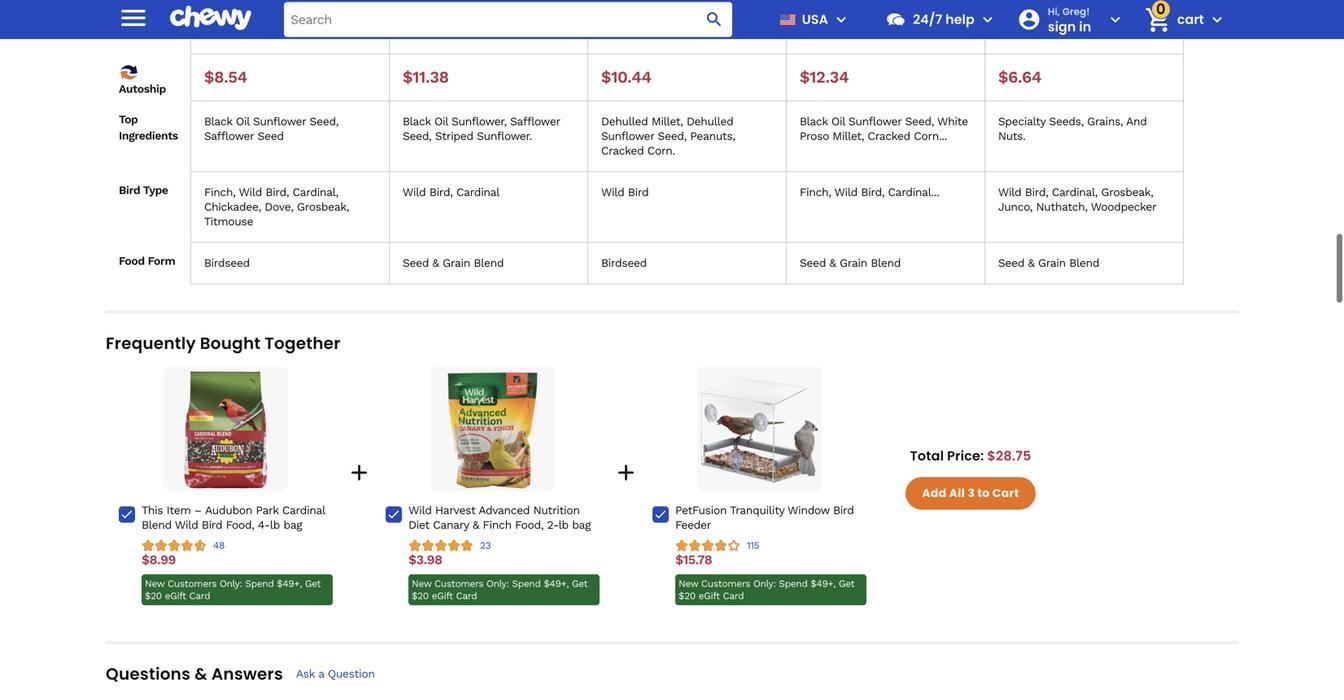 Task type: describe. For each thing, give the bounding box(es) containing it.
oil for proso
[[832, 115, 845, 128]]

$20 for $15.78
[[679, 591, 696, 602]]

tranquility
[[730, 504, 785, 517]]

bag inside wild harvest advanced nutrition diet canary & finch food, 2-lb bag
[[572, 519, 591, 532]]

bird type
[[119, 184, 168, 197]]

specialty seeds, grains, and nuts.
[[999, 115, 1148, 143]]

cardinal for wild bird, cardinal
[[457, 186, 500, 199]]

$11.38 text field
[[403, 68, 449, 88]]

to
[[978, 486, 990, 502]]

2 dehulled from the left
[[687, 115, 734, 128]]

white
[[938, 115, 969, 128]]

advanced
[[479, 504, 530, 517]]

48
[[213, 540, 225, 552]]

sunflower,
[[452, 115, 507, 128]]

window
[[788, 504, 830, 517]]

seed, inside black oil sunflower seed,  white proso millet,  cracked corn...
[[906, 115, 935, 128]]

finch, for finch, wild bird, cardinal, chickadee, dove, grosbeak, titmouse
[[204, 186, 236, 199]]

diet
[[409, 519, 430, 532]]

millet, inside the dehulled millet, dehulled sunflower seed, peanuts, cracked corn.
[[652, 115, 683, 128]]

striped
[[435, 129, 474, 143]]

frequently bought together
[[106, 332, 341, 355]]

bird down corn.
[[628, 186, 649, 199]]

wild bird, cardinal
[[403, 186, 500, 199]]

2-
[[547, 519, 559, 532]]

food form
[[119, 254, 175, 268]]

2 bird, from the left
[[430, 186, 453, 199]]

peanuts,
[[691, 129, 736, 143]]

finch,  wild bird,  cardinal...
[[800, 186, 940, 199]]

dove,
[[265, 200, 294, 214]]

dehulled millet, dehulled sunflower seed, peanuts, cracked corn.
[[601, 115, 736, 158]]

only: for $3.98
[[487, 579, 509, 590]]

grosbeak, inside wild bird, cardinal, grosbeak, junco, nuthatch, woodpecker
[[1102, 186, 1154, 199]]

1 horizontal spatial $8.99 text field
[[204, 21, 247, 41]]

& down 'wild bird, cardinal'
[[433, 256, 439, 270]]

titmouse
[[204, 215, 253, 228]]

ask a question button
[[296, 667, 375, 682]]

black for black oil sunflower seed, safflower seed
[[204, 115, 232, 128]]

115
[[747, 540, 760, 552]]

woodpecker
[[1091, 200, 1157, 214]]

specialty
[[999, 115, 1046, 128]]

1 vertical spatial $8.99
[[142, 552, 176, 568]]

egift for $8.99
[[165, 591, 186, 602]]

question
[[328, 668, 375, 681]]

hi,
[[1048, 5, 1061, 18]]

items image
[[1144, 5, 1173, 34]]

1 seed & grain blend from the left
[[403, 256, 504, 270]]

total
[[911, 447, 944, 465]]

seed, inside 'black oil sunflower, safflower seed, striped sunflower.'
[[403, 129, 432, 143]]

new for $15.78
[[679, 579, 699, 590]]

this
[[142, 504, 163, 517]]

lb inside wild harvest advanced nutrition diet canary & finch food, 2-lb bag
[[559, 519, 569, 532]]

grosbeak, inside finch, wild bird, cardinal, chickadee, dove, grosbeak, titmouse
[[297, 200, 349, 214]]

1 grain from the left
[[443, 256, 470, 270]]

bought
[[200, 332, 261, 355]]

blend down finch,  wild bird,  cardinal...
[[871, 256, 901, 270]]

cart menu image
[[1208, 10, 1228, 29]]

$49+, for $15.78
[[811, 579, 836, 590]]

Product search field
[[284, 2, 733, 37]]

$6.99 text field
[[999, 21, 1041, 41]]

3 grain from the left
[[1039, 256, 1066, 270]]

& down junco,
[[1029, 256, 1035, 270]]

help
[[946, 10, 975, 28]]

customers for $3.98
[[435, 579, 484, 590]]

$15.78 text field
[[676, 552, 712, 568]]

2 birdseed from the left
[[601, 256, 647, 270]]

petfusion tranquility window bird feeder
[[676, 504, 854, 532]]

frequently bought together image for $3.98
[[434, 372, 552, 489]]

millet, inside black oil sunflower seed,  white proso millet,  cracked corn...
[[833, 129, 865, 143]]

ask a question
[[296, 668, 375, 681]]

this item –
[[142, 504, 205, 517]]

corn...
[[914, 129, 947, 143]]

usa
[[802, 10, 829, 28]]

cracked inside black oil sunflower seed,  white proso millet,  cracked corn...
[[868, 129, 911, 143]]

black oil sunflower seed,  white proso millet,  cracked corn...
[[800, 115, 969, 143]]

type
[[143, 184, 168, 197]]

junco,
[[999, 200, 1033, 214]]

autoship
[[119, 82, 166, 96]]

& down finch,  wild bird,  cardinal...
[[830, 256, 837, 270]]

corn.
[[648, 144, 675, 158]]

new for $3.98
[[412, 579, 432, 590]]

24/7 help link
[[879, 0, 975, 39]]

bird left type
[[119, 184, 140, 197]]

4-
[[258, 519, 270, 532]]

$11.98 text field
[[403, 21, 449, 41]]

cart
[[993, 486, 1020, 502]]

price:
[[948, 447, 985, 465]]

24/7
[[913, 10, 943, 28]]

seeds,
[[1050, 115, 1084, 128]]

blend down 'wild bird, cardinal'
[[474, 256, 504, 270]]

$10.99 text field
[[601, 21, 650, 41]]

3
[[968, 486, 975, 502]]

customers for $15.78
[[702, 579, 751, 590]]

questions
[[106, 663, 191, 686]]

black oil sunflower seed, safflower seed
[[204, 115, 339, 143]]

only: for $8.99
[[220, 579, 242, 590]]

harvest
[[435, 504, 476, 517]]

hi, greg! sign in
[[1048, 5, 1092, 36]]

finch, for finch,  wild bird,  cardinal...
[[800, 186, 832, 199]]

together
[[265, 332, 341, 355]]

black oil sunflower, safflower seed, striped sunflower.
[[403, 115, 561, 143]]

card for $3.98
[[456, 591, 477, 602]]

nutrition
[[534, 504, 580, 517]]

$3.98 text field
[[409, 552, 442, 568]]

nuthatch,
[[1037, 200, 1088, 214]]

food, inside wild harvest advanced nutrition diet canary & finch food, 2-lb bag
[[515, 519, 544, 532]]

item
[[167, 504, 191, 517]]

get for $15.78
[[839, 579, 855, 590]]

new customers only: spend $49+, get $20 egift card for $8.99
[[145, 579, 321, 602]]

cardinal, inside finch, wild bird, cardinal, chickadee, dove, grosbeak, titmouse
[[293, 186, 339, 199]]

get for $3.98
[[572, 579, 588, 590]]

$6.64 text field
[[999, 68, 1042, 88]]

sunflower inside the dehulled millet, dehulled sunflower seed, peanuts, cracked corn.
[[601, 129, 655, 143]]

audubon
[[205, 504, 252, 517]]

0 horizontal spatial $8.99 text field
[[142, 552, 176, 568]]

bird inside audubon park cardinal blend wild bird food, 4-lb bag
[[202, 519, 222, 532]]

$49+, for $8.99
[[277, 579, 302, 590]]

black for black oil sunflower seed,  white proso millet,  cracked corn...
[[800, 115, 828, 128]]

feeder
[[676, 519, 711, 532]]

all
[[950, 486, 966, 502]]

food
[[119, 254, 145, 268]]

1 dehulled from the left
[[601, 115, 648, 128]]

top ingredients
[[119, 113, 178, 142]]

park
[[256, 504, 279, 517]]

$11.38
[[403, 68, 449, 87]]



Task type: vqa. For each thing, say whether or not it's contained in the screenshot.


Task type: locate. For each thing, give the bounding box(es) containing it.
2 spend from the left
[[512, 579, 541, 590]]

safflower inside black oil sunflower seed, safflower seed
[[204, 129, 254, 143]]

$10.99
[[601, 21, 650, 40]]

2 horizontal spatial sunflower
[[849, 115, 902, 128]]

lb down nutrition
[[559, 519, 569, 532]]

$20 down $3.98 text field
[[412, 591, 429, 602]]

oil
[[236, 115, 250, 128], [435, 115, 448, 128], [832, 115, 845, 128]]

usa button
[[773, 0, 852, 39]]

customers down 48
[[168, 579, 217, 590]]

& inside wild harvest advanced nutrition diet canary & finch food, 2-lb bag
[[473, 519, 479, 532]]

card
[[189, 591, 210, 602], [456, 591, 477, 602], [723, 591, 744, 602]]

1 vertical spatial cardinal
[[282, 504, 325, 517]]

seed
[[258, 129, 284, 143], [403, 256, 429, 270], [800, 256, 826, 270], [999, 256, 1025, 270]]

Search text field
[[284, 2, 733, 37]]

canary
[[433, 519, 469, 532]]

wild harvest advanced nutrition diet canary & finch food, 2-lb bag link
[[409, 504, 600, 533]]

in
[[1080, 17, 1092, 36]]

& left finch
[[473, 519, 479, 532]]

cracked left corn.
[[601, 144, 644, 158]]

lb inside audubon park cardinal blend wild bird food, 4-lb bag
[[270, 519, 280, 532]]

seed & grain blend down the nuthatch,
[[999, 256, 1100, 270]]

black
[[204, 115, 232, 128], [403, 115, 431, 128], [800, 115, 828, 128]]

2 card from the left
[[456, 591, 477, 602]]

0 vertical spatial $8.99 text field
[[204, 21, 247, 41]]

1 horizontal spatial sunflower
[[601, 129, 655, 143]]

finch
[[483, 519, 512, 532]]

2 customers from the left
[[435, 579, 484, 590]]

0 horizontal spatial card
[[189, 591, 210, 602]]

0 horizontal spatial dehulled
[[601, 115, 648, 128]]

2 get from the left
[[572, 579, 588, 590]]

3 new customers only: spend $49+, get $20 egift card from the left
[[679, 579, 855, 602]]

1 new from the left
[[145, 579, 165, 590]]

0 horizontal spatial food,
[[226, 519, 254, 532]]

2 bag from the left
[[572, 519, 591, 532]]

0 horizontal spatial oil
[[236, 115, 250, 128]]

$15.78
[[676, 552, 712, 568]]

1 horizontal spatial cardinal
[[457, 186, 500, 199]]

1 horizontal spatial bag
[[572, 519, 591, 532]]

1 oil from the left
[[236, 115, 250, 128]]

bird up 48
[[202, 519, 222, 532]]

$20 up questions
[[145, 591, 162, 602]]

1 bag from the left
[[284, 519, 302, 532]]

1 cardinal, from the left
[[293, 186, 339, 199]]

greg!
[[1063, 5, 1091, 18]]

sunflower
[[253, 115, 306, 128], [849, 115, 902, 128], [601, 129, 655, 143]]

1 horizontal spatial card
[[456, 591, 477, 602]]

bird inside petfusion tranquility window bird feeder
[[834, 504, 854, 517]]

new down $15.78 text box
[[679, 579, 699, 590]]

egift for $15.78
[[699, 591, 720, 602]]

ingredients
[[119, 129, 178, 142]]

dehulled down "$10.44" text field
[[601, 115, 648, 128]]

$8.54 text field
[[204, 68, 247, 88]]

2 grain from the left
[[840, 256, 868, 270]]

seed inside black oil sunflower seed, safflower seed
[[258, 129, 284, 143]]

1 $49+, from the left
[[277, 579, 302, 590]]

seed & grain blend
[[403, 256, 504, 270], [800, 256, 901, 270], [999, 256, 1100, 270]]

total price: $28.75
[[911, 447, 1032, 465]]

2 $49+, from the left
[[544, 579, 569, 590]]

$8.99 text field
[[204, 21, 247, 41], [142, 552, 176, 568]]

grain down the nuthatch,
[[1039, 256, 1066, 270]]

customers
[[168, 579, 217, 590], [435, 579, 484, 590], [702, 579, 751, 590]]

0 vertical spatial cardinal
[[457, 186, 500, 199]]

menu image
[[832, 10, 852, 29]]

0 horizontal spatial cardinal,
[[293, 186, 339, 199]]

finch, up 'chickadee,'
[[204, 186, 236, 199]]

0 horizontal spatial $20
[[145, 591, 162, 602]]

bird, down striped
[[430, 186, 453, 199]]

bird
[[119, 184, 140, 197], [628, 186, 649, 199], [834, 504, 854, 517], [202, 519, 222, 532]]

0 horizontal spatial new
[[145, 579, 165, 590]]

1 horizontal spatial frequently bought together image
[[434, 372, 552, 489]]

$12.99
[[800, 21, 849, 40]]

cracked inside the dehulled millet, dehulled sunflower seed, peanuts, cracked corn.
[[601, 144, 644, 158]]

black up 'proso'
[[800, 115, 828, 128]]

3 oil from the left
[[832, 115, 845, 128]]

customers down $15.78 text box
[[702, 579, 751, 590]]

1 horizontal spatial $8.99
[[204, 21, 247, 40]]

new down the this at the left bottom of the page
[[145, 579, 165, 590]]

$49+, for $3.98
[[544, 579, 569, 590]]

bird, inside finch, wild bird, cardinal, chickadee, dove, grosbeak, titmouse
[[266, 186, 289, 199]]

$20 for $3.98
[[412, 591, 429, 602]]

wild bird
[[601, 186, 649, 199]]

only: down 48
[[220, 579, 242, 590]]

black for black oil sunflower, safflower seed, striped sunflower.
[[403, 115, 431, 128]]

only: down 23
[[487, 579, 509, 590]]

1 birdseed from the left
[[204, 256, 250, 270]]

add all 3 to cart button
[[906, 477, 1036, 510]]

finch, wild bird, cardinal, chickadee, dove, grosbeak, titmouse
[[204, 186, 349, 228]]

frequently bought together image up tranquility
[[701, 372, 819, 489]]

1 horizontal spatial cracked
[[868, 129, 911, 143]]

1 vertical spatial grosbeak,
[[297, 200, 349, 214]]

1 get from the left
[[305, 579, 321, 590]]

3 bird, from the left
[[862, 186, 885, 199]]

1 food, from the left
[[226, 519, 254, 532]]

birdseed down titmouse
[[204, 256, 250, 270]]

cardinal for audubon park cardinal blend wild bird food, 4-lb bag
[[282, 504, 325, 517]]

0 horizontal spatial safflower
[[204, 129, 254, 143]]

2 only: from the left
[[487, 579, 509, 590]]

2 horizontal spatial egift
[[699, 591, 720, 602]]

0 horizontal spatial grosbeak,
[[297, 200, 349, 214]]

$49+, down window
[[811, 579, 836, 590]]

3 $20 from the left
[[679, 591, 696, 602]]

safflower down $8.54 text field
[[204, 129, 254, 143]]

1 $20 from the left
[[145, 591, 162, 602]]

3 spend from the left
[[779, 579, 808, 590]]

0 horizontal spatial get
[[305, 579, 321, 590]]

spend for $15.78
[[779, 579, 808, 590]]

birdseed
[[204, 256, 250, 270], [601, 256, 647, 270]]

wild inside wild bird, cardinal, grosbeak, junco, nuthatch, woodpecker
[[999, 186, 1022, 199]]

$20 down $15.78 text box
[[679, 591, 696, 602]]

3 seed & grain blend from the left
[[999, 256, 1100, 270]]

0 vertical spatial millet,
[[652, 115, 683, 128]]

and
[[1127, 115, 1148, 128]]

sunflower inside black oil sunflower seed,  white proso millet,  cracked corn...
[[849, 115, 902, 128]]

$8.99 up $8.54
[[204, 21, 247, 40]]

0 vertical spatial grosbeak,
[[1102, 186, 1154, 199]]

black inside black oil sunflower seed, safflower seed
[[204, 115, 232, 128]]

birdseed down wild bird
[[601, 256, 647, 270]]

1 horizontal spatial get
[[572, 579, 588, 590]]

new customers only: spend $49+, get $20 egift card down 23
[[412, 579, 588, 602]]

grains,
[[1088, 115, 1124, 128]]

new for $8.99
[[145, 579, 165, 590]]

frequently bought together image up audubon
[[167, 372, 285, 489]]

only: down 115
[[754, 579, 776, 590]]

seed & grain blend down finch,  wild bird,  cardinal...
[[800, 256, 901, 270]]

bag right 2-
[[572, 519, 591, 532]]

wild inside finch, wild bird, cardinal, chickadee, dove, grosbeak, titmouse
[[239, 186, 262, 199]]

chewy home image
[[170, 0, 252, 36]]

cracked left corn...
[[868, 129, 911, 143]]

0 horizontal spatial millet,
[[652, 115, 683, 128]]

menu image
[[117, 1, 150, 34]]

dehulled up peanuts, at the top right of page
[[687, 115, 734, 128]]

submit search image
[[705, 10, 724, 29]]

black down $11.38 "text box"
[[403, 115, 431, 128]]

3 customers from the left
[[702, 579, 751, 590]]

0 horizontal spatial customers
[[168, 579, 217, 590]]

3 black from the left
[[800, 115, 828, 128]]

2 horizontal spatial card
[[723, 591, 744, 602]]

get
[[305, 579, 321, 590], [572, 579, 588, 590], [839, 579, 855, 590]]

cracked
[[868, 129, 911, 143], [601, 144, 644, 158]]

a
[[318, 668, 324, 681]]

1 horizontal spatial finch,
[[800, 186, 832, 199]]

1 vertical spatial cracked
[[601, 144, 644, 158]]

oil down $8.54 text field
[[236, 115, 250, 128]]

new down $3.98 text field
[[412, 579, 432, 590]]

0 horizontal spatial bag
[[284, 519, 302, 532]]

2 horizontal spatial oil
[[832, 115, 845, 128]]

$8.99
[[204, 21, 247, 40], [142, 552, 176, 568]]

frequently
[[106, 332, 196, 355]]

2 cardinal, from the left
[[1052, 186, 1098, 199]]

$10.44
[[601, 68, 652, 87]]

help menu image
[[978, 10, 998, 29]]

24/7 help
[[913, 10, 975, 28]]

2 frequently bought together image from the left
[[434, 372, 552, 489]]

bird, up junco,
[[1026, 186, 1049, 199]]

1 finch, from the left
[[204, 186, 236, 199]]

cardinal
[[457, 186, 500, 199], [282, 504, 325, 517]]

oil inside 'black oil sunflower, safflower seed, striped sunflower.'
[[435, 115, 448, 128]]

1 horizontal spatial dehulled
[[687, 115, 734, 128]]

food, inside audubon park cardinal blend wild bird food, 4-lb bag
[[226, 519, 254, 532]]

2 food, from the left
[[515, 519, 544, 532]]

lb
[[270, 519, 280, 532], [559, 519, 569, 532]]

black inside black oil sunflower seed,  white proso millet,  cracked corn...
[[800, 115, 828, 128]]

answers
[[212, 663, 283, 686]]

grosbeak, up woodpecker
[[1102, 186, 1154, 199]]

3 egift from the left
[[699, 591, 720, 602]]

2 horizontal spatial customers
[[702, 579, 751, 590]]

millet, up corn.
[[652, 115, 683, 128]]

food, down audubon
[[226, 519, 254, 532]]

0 horizontal spatial frequently bought together image
[[167, 372, 285, 489]]

grain down 'wild bird, cardinal'
[[443, 256, 470, 270]]

frequently bought together image for $15.78
[[701, 372, 819, 489]]

2 finch, from the left
[[800, 186, 832, 199]]

cart link
[[1139, 0, 1205, 39]]

sunflower inside black oil sunflower seed, safflower seed
[[253, 115, 306, 128]]

1 egift from the left
[[165, 591, 186, 602]]

2 oil from the left
[[435, 115, 448, 128]]

cardinal, inside wild bird, cardinal, grosbeak, junco, nuthatch, woodpecker
[[1052, 186, 1098, 199]]

1 black from the left
[[204, 115, 232, 128]]

0 horizontal spatial seed & grain blend
[[403, 256, 504, 270]]

1 horizontal spatial cardinal,
[[1052, 186, 1098, 199]]

oil inside black oil sunflower seed, safflower seed
[[236, 115, 250, 128]]

0 horizontal spatial spend
[[245, 579, 274, 590]]

1 new customers only: spend $49+, get $20 egift card from the left
[[145, 579, 321, 602]]

chickadee,
[[204, 200, 261, 214]]

1 horizontal spatial new customers only: spend $49+, get $20 egift card
[[412, 579, 588, 602]]

$11.98
[[403, 21, 449, 40]]

bird, left 'cardinal...'
[[862, 186, 885, 199]]

1 bird, from the left
[[266, 186, 289, 199]]

2 black from the left
[[403, 115, 431, 128]]

1 horizontal spatial new
[[412, 579, 432, 590]]

2 horizontal spatial $20
[[679, 591, 696, 602]]

sunflower for seed
[[253, 115, 306, 128]]

1 vertical spatial $8.99 text field
[[142, 552, 176, 568]]

egift up questions & answers
[[165, 591, 186, 602]]

0 horizontal spatial grain
[[443, 256, 470, 270]]

frequently bought together image up advanced
[[434, 372, 552, 489]]

2 new customers only: spend $49+, get $20 egift card from the left
[[412, 579, 588, 602]]

oil for seed
[[236, 115, 250, 128]]

chewy support image
[[886, 9, 907, 30]]

3 new from the left
[[679, 579, 699, 590]]

$49+, down park
[[277, 579, 302, 590]]

$8.99 text field down the this at the left bottom of the page
[[142, 552, 176, 568]]

sign
[[1048, 17, 1077, 36]]

0 horizontal spatial finch,
[[204, 186, 236, 199]]

2 horizontal spatial grain
[[1039, 256, 1066, 270]]

frequently bought together image
[[167, 372, 285, 489], [434, 372, 552, 489], [701, 372, 819, 489]]

1 horizontal spatial seed & grain blend
[[800, 256, 901, 270]]

millet, right 'proso'
[[833, 129, 865, 143]]

0 horizontal spatial birdseed
[[204, 256, 250, 270]]

23
[[480, 540, 491, 552]]

spend down wild harvest advanced nutrition diet canary & finch food, 2-lb bag link
[[512, 579, 541, 590]]

0 horizontal spatial $8.99
[[142, 552, 176, 568]]

black down $8.54 text field
[[204, 115, 232, 128]]

finch, inside finch, wild bird, cardinal, chickadee, dove, grosbeak, titmouse
[[204, 186, 236, 199]]

1 horizontal spatial spend
[[512, 579, 541, 590]]

safflower inside 'black oil sunflower, safflower seed, striped sunflower.'
[[510, 115, 561, 128]]

2 new from the left
[[412, 579, 432, 590]]

2 horizontal spatial frequently bought together image
[[701, 372, 819, 489]]

bag inside audubon park cardinal blend wild bird food, 4-lb bag
[[284, 519, 302, 532]]

new customers only: spend $49+, get $20 egift card for $15.78
[[679, 579, 855, 602]]

oil up striped
[[435, 115, 448, 128]]

$6.99
[[999, 21, 1041, 40]]

2 horizontal spatial seed & grain blend
[[999, 256, 1100, 270]]

finch, down 'proso'
[[800, 186, 832, 199]]

1 frequently bought together image from the left
[[167, 372, 285, 489]]

2 horizontal spatial new
[[679, 579, 699, 590]]

blend
[[474, 256, 504, 270], [871, 256, 901, 270], [1070, 256, 1100, 270], [142, 519, 172, 532]]

0 horizontal spatial egift
[[165, 591, 186, 602]]

oil down $12.34 text box
[[832, 115, 845, 128]]

seed,
[[310, 115, 339, 128], [906, 115, 935, 128], [403, 129, 432, 143], [658, 129, 687, 143]]

1 horizontal spatial $20
[[412, 591, 429, 602]]

$49+, down 2-
[[544, 579, 569, 590]]

only: for $15.78
[[754, 579, 776, 590]]

1 horizontal spatial grain
[[840, 256, 868, 270]]

$8.99 text field up $8.54
[[204, 21, 247, 41]]

bird, up dove,
[[266, 186, 289, 199]]

$8.99 down the this at the left bottom of the page
[[142, 552, 176, 568]]

0 horizontal spatial $49+,
[[277, 579, 302, 590]]

dehulled
[[601, 115, 648, 128], [687, 115, 734, 128]]

new customers only: spend $49+, get $20 egift card down 115
[[679, 579, 855, 602]]

card for $15.78
[[723, 591, 744, 602]]

grain
[[443, 256, 470, 270], [840, 256, 868, 270], [1039, 256, 1066, 270]]

$12.34
[[800, 68, 849, 87]]

2 horizontal spatial get
[[839, 579, 855, 590]]

petfusion
[[676, 504, 727, 517]]

0 horizontal spatial only:
[[220, 579, 242, 590]]

lb down park
[[270, 519, 280, 532]]

$3.98
[[409, 552, 442, 568]]

2 $20 from the left
[[412, 591, 429, 602]]

oil inside black oil sunflower seed,  white proso millet,  cracked corn...
[[832, 115, 845, 128]]

cardinal, up the nuthatch,
[[1052, 186, 1098, 199]]

cardinal, up dove,
[[293, 186, 339, 199]]

$20 for $8.99
[[145, 591, 162, 602]]

0 vertical spatial cracked
[[868, 129, 911, 143]]

spend for $3.98
[[512, 579, 541, 590]]

safflower
[[510, 115, 561, 128], [204, 129, 254, 143]]

customers down $3.98 text field
[[435, 579, 484, 590]]

spend down 4-
[[245, 579, 274, 590]]

& left answers
[[195, 663, 208, 686]]

price
[[119, 19, 146, 33]]

0 horizontal spatial cardinal
[[282, 504, 325, 517]]

oil for striped
[[435, 115, 448, 128]]

1 horizontal spatial customers
[[435, 579, 484, 590]]

1 horizontal spatial lb
[[559, 519, 569, 532]]

3 $49+, from the left
[[811, 579, 836, 590]]

1 horizontal spatial egift
[[432, 591, 453, 602]]

add
[[923, 486, 947, 502]]

account menu image
[[1106, 10, 1126, 29]]

only:
[[220, 579, 242, 590], [487, 579, 509, 590], [754, 579, 776, 590]]

1 vertical spatial millet,
[[833, 129, 865, 143]]

seed, inside the dehulled millet, dehulled sunflower seed, peanuts, cracked corn.
[[658, 129, 687, 143]]

blend down the this at the left bottom of the page
[[142, 519, 172, 532]]

3 only: from the left
[[754, 579, 776, 590]]

$12.34 text field
[[800, 68, 849, 88]]

get for $8.99
[[305, 579, 321, 590]]

1 horizontal spatial $49+,
[[544, 579, 569, 590]]

0 horizontal spatial lb
[[270, 519, 280, 532]]

new customers only: spend $49+, get $20 egift card for $3.98
[[412, 579, 588, 602]]

1 horizontal spatial grosbeak,
[[1102, 186, 1154, 199]]

cart
[[1178, 10, 1205, 28]]

bird right window
[[834, 504, 854, 517]]

1 horizontal spatial black
[[403, 115, 431, 128]]

0 horizontal spatial cracked
[[601, 144, 644, 158]]

2 horizontal spatial new customers only: spend $49+, get $20 egift card
[[679, 579, 855, 602]]

2 seed & grain blend from the left
[[800, 256, 901, 270]]

new customers only: spend $49+, get $20 egift card down 48
[[145, 579, 321, 602]]

bag right 4-
[[284, 519, 302, 532]]

cardinal down striped
[[457, 186, 500, 199]]

safflower up sunflower.
[[510, 115, 561, 128]]

spend down "petfusion tranquility window bird feeder" link
[[779, 579, 808, 590]]

0 horizontal spatial black
[[204, 115, 232, 128]]

2 horizontal spatial only:
[[754, 579, 776, 590]]

audubon park cardinal blend wild bird food, 4-lb bag
[[142, 504, 325, 532]]

1 card from the left
[[189, 591, 210, 602]]

cardinal right park
[[282, 504, 325, 517]]

–
[[194, 504, 202, 517]]

2 lb from the left
[[559, 519, 569, 532]]

2 horizontal spatial $49+,
[[811, 579, 836, 590]]

egift down $3.98 text field
[[432, 591, 453, 602]]

0 vertical spatial safflower
[[510, 115, 561, 128]]

blend down the nuthatch,
[[1070, 256, 1100, 270]]

bird, inside wild bird, cardinal, grosbeak, junco, nuthatch, woodpecker
[[1026, 186, 1049, 199]]

3 frequently bought together image from the left
[[701, 372, 819, 489]]

1 vertical spatial safflower
[[204, 129, 254, 143]]

0 horizontal spatial sunflower
[[253, 115, 306, 128]]

egift for $3.98
[[432, 591, 453, 602]]

seed & grain blend down 'wild bird, cardinal'
[[403, 256, 504, 270]]

1 horizontal spatial only:
[[487, 579, 509, 590]]

$12.99 text field
[[800, 21, 849, 41]]

add all 3 to cart
[[923, 486, 1020, 502]]

customers for $8.99
[[168, 579, 217, 590]]

$20
[[145, 591, 162, 602], [412, 591, 429, 602], [679, 591, 696, 602]]

4 bird, from the left
[[1026, 186, 1049, 199]]

2 egift from the left
[[432, 591, 453, 602]]

seed, inside black oil sunflower seed, safflower seed
[[310, 115, 339, 128]]

grain down finch,  wild bird,  cardinal...
[[840, 256, 868, 270]]

1 horizontal spatial safflower
[[510, 115, 561, 128]]

egift down $15.78 text box
[[699, 591, 720, 602]]

1 customers from the left
[[168, 579, 217, 590]]

food, left 2-
[[515, 519, 544, 532]]

cardinal...
[[889, 186, 940, 199]]

$10.44 text field
[[601, 68, 652, 88]]

form
[[148, 254, 175, 268]]

1 horizontal spatial birdseed
[[601, 256, 647, 270]]

wild inside wild harvest advanced nutrition diet canary & finch food, 2-lb bag
[[409, 504, 432, 517]]

1 only: from the left
[[220, 579, 242, 590]]

2 horizontal spatial spend
[[779, 579, 808, 590]]

black inside 'black oil sunflower, safflower seed, striped sunflower.'
[[403, 115, 431, 128]]

1 spend from the left
[[245, 579, 274, 590]]

2 horizontal spatial black
[[800, 115, 828, 128]]

wild inside audubon park cardinal blend wild bird food, 4-lb bag
[[175, 519, 198, 532]]

$6.64
[[999, 68, 1042, 87]]

grosbeak, right dove,
[[297, 200, 349, 214]]

blend inside audubon park cardinal blend wild bird food, 4-lb bag
[[142, 519, 172, 532]]

new
[[145, 579, 165, 590], [412, 579, 432, 590], [679, 579, 699, 590]]

3 get from the left
[[839, 579, 855, 590]]

wild bird, cardinal, grosbeak, junco, nuthatch, woodpecker
[[999, 186, 1157, 214]]

1 lb from the left
[[270, 519, 280, 532]]

ask
[[296, 668, 315, 681]]

cardinal inside audubon park cardinal blend wild bird food, 4-lb bag
[[282, 504, 325, 517]]

nuts.
[[999, 129, 1026, 143]]

0 horizontal spatial new customers only: spend $49+, get $20 egift card
[[145, 579, 321, 602]]

1 horizontal spatial food,
[[515, 519, 544, 532]]

card for $8.99
[[189, 591, 210, 602]]

0 vertical spatial $8.99
[[204, 21, 247, 40]]

sunflower for proso
[[849, 115, 902, 128]]

cardinal,
[[293, 186, 339, 199], [1052, 186, 1098, 199]]

3 card from the left
[[723, 591, 744, 602]]

bag
[[284, 519, 302, 532], [572, 519, 591, 532]]

1 horizontal spatial millet,
[[833, 129, 865, 143]]

1 horizontal spatial oil
[[435, 115, 448, 128]]

spend for $8.99
[[245, 579, 274, 590]]



